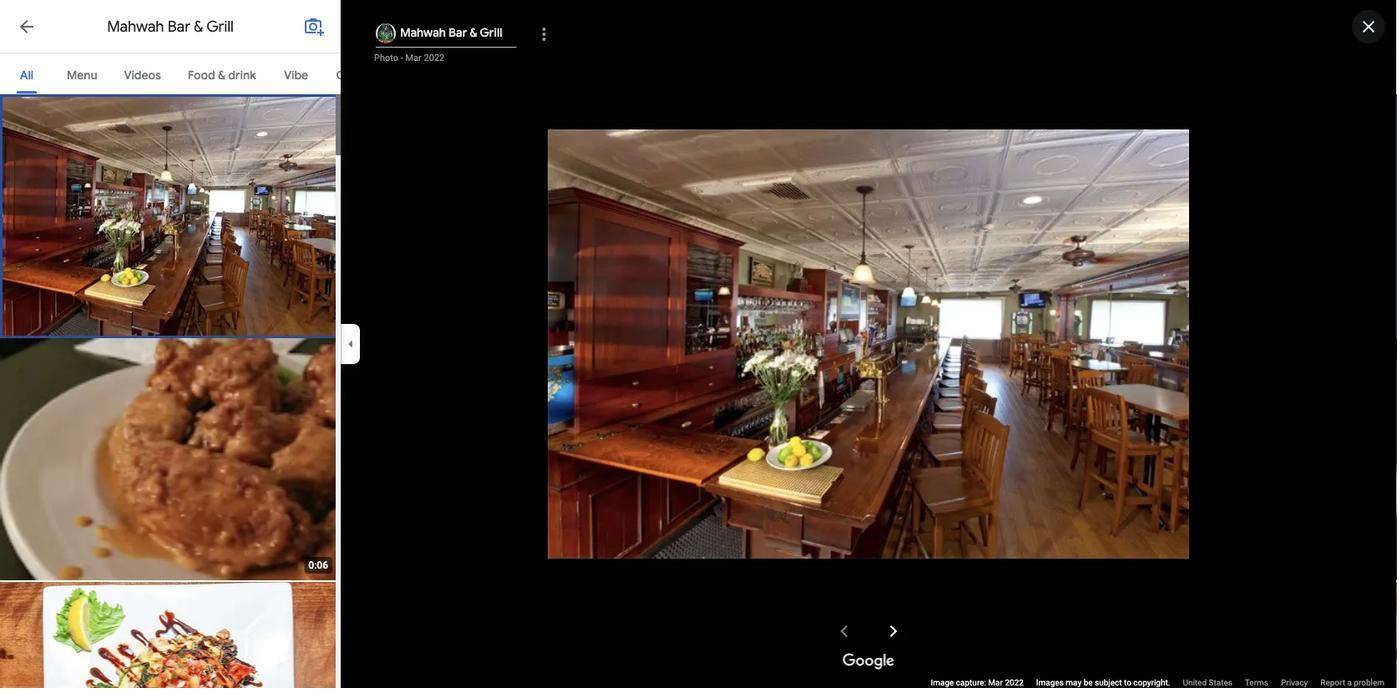 Task type: locate. For each thing, give the bounding box(es) containing it.
food & drink button
[[174, 53, 269, 94]]

0 horizontal spatial mahwah bar & grill
[[107, 17, 234, 36]]

1 horizontal spatial &
[[218, 68, 225, 83]]

1 horizontal spatial grill
[[480, 25, 502, 40]]

1 vertical spatial 2022
[[1005, 678, 1024, 688]]

mar right -
[[405, 53, 422, 63]]

mahwah bar & grill up videos button
[[107, 17, 234, 36]]

to
[[1124, 678, 1132, 688]]

footer
[[931, 677, 1397, 688]]

mar for capture:
[[988, 678, 1003, 688]]

photo
[[374, 53, 398, 63]]

2022 down mahwah bar & grill link
[[424, 53, 445, 63]]

2022 left images
[[1005, 678, 1024, 688]]

1 horizontal spatial 2022
[[1005, 678, 1024, 688]]

may
[[1066, 678, 1082, 688]]

all
[[20, 68, 34, 83]]

0 horizontal spatial mahwah
[[107, 17, 164, 36]]

mar inside footer
[[988, 678, 1003, 688]]

2022
[[424, 53, 445, 63], [1005, 678, 1024, 688]]

bar up food at the top of page
[[168, 17, 190, 36]]

wings
[[383, 68, 416, 83]]

bar right view mahwah bar &amp; grill's profile 'icon'
[[449, 25, 467, 40]]

 button
[[877, 615, 911, 648]]

0 horizontal spatial &
[[194, 17, 203, 36]]

bar
[[168, 17, 190, 36], [449, 25, 467, 40]]

footer containing image capture: mar 2022
[[931, 677, 1397, 688]]

1 horizontal spatial mar
[[988, 678, 1003, 688]]

menu button
[[53, 53, 111, 94]]

mahwah bar & grill up photo - mar 2022
[[400, 25, 502, 40]]

0 horizontal spatial mar
[[405, 53, 422, 63]]

2022 for photo - mar 2022
[[424, 53, 445, 63]]

tab list
[[0, 53, 430, 94]]

problem
[[1354, 678, 1385, 688]]

copyright.
[[1134, 678, 1170, 688]]

mahwah inside main content
[[107, 17, 164, 36]]

&
[[194, 17, 203, 36], [470, 25, 477, 40], [218, 68, 225, 83]]

grill
[[206, 17, 234, 36], [480, 25, 502, 40]]

chicken wings
[[336, 68, 416, 83]]

0 vertical spatial mar
[[405, 53, 422, 63]]

0 vertical spatial 2022
[[424, 53, 445, 63]]

1 horizontal spatial bar
[[449, 25, 467, 40]]

back image
[[17, 17, 37, 37]]

tab list containing all
[[0, 53, 430, 94]]

mar
[[405, 53, 422, 63], [988, 678, 1003, 688]]

privacy
[[1281, 678, 1308, 688]]

mahwah bar & grill
[[107, 17, 234, 36], [400, 25, 502, 40]]

0 horizontal spatial grill
[[206, 17, 234, 36]]

-
[[401, 53, 403, 63]]

2022 inside footer
[[1005, 678, 1024, 688]]

mahwah
[[107, 17, 164, 36], [400, 25, 446, 40]]

0 horizontal spatial 2022
[[424, 53, 445, 63]]

report a problem
[[1321, 678, 1385, 688]]

mahwah bar & grill link
[[400, 25, 502, 40]]

add photos & videos image
[[304, 17, 324, 37]]

mar right capture:
[[988, 678, 1003, 688]]

privacy button
[[1281, 677, 1308, 688]]

0 horizontal spatial bar
[[168, 17, 190, 36]]

all button
[[0, 53, 53, 94]]

mahwah up videos button
[[107, 17, 164, 36]]

1 vertical spatial mar
[[988, 678, 1003, 688]]

mahwah up photo - mar 2022
[[400, 25, 446, 40]]


[[833, 617, 856, 646]]



Task type: vqa. For each thing, say whether or not it's contained in the screenshot.
Search text field
no



Task type: describe. For each thing, give the bounding box(es) containing it.
terms
[[1245, 678, 1269, 688]]

drink
[[228, 68, 256, 83]]

united
[[1183, 678, 1207, 688]]

a
[[1347, 678, 1352, 688]]

vibe button
[[269, 53, 323, 94]]

images may be subject to copyright.
[[1036, 678, 1170, 688]]

2022 for image capture: mar 2022
[[1005, 678, 1024, 688]]

google maps element
[[0, 0, 1397, 688]]

bar inside main content
[[168, 17, 190, 36]]


[[882, 617, 906, 646]]

view mahwah bar &amp; grill's profile image
[[376, 23, 396, 43]]

0:06
[[308, 560, 328, 571]]

mar for -
[[405, 53, 422, 63]]

vibe
[[284, 68, 308, 83]]

report a problem link
[[1321, 677, 1385, 688]]

mahwah bar & grill inside main content
[[107, 17, 234, 36]]

photos of mahwah bar & grill main content
[[0, 0, 430, 688]]

collapse side panel image
[[342, 335, 360, 353]]

united states button
[[1183, 677, 1233, 688]]

united states
[[1183, 678, 1233, 688]]

image
[[931, 678, 954, 688]]

& inside button
[[218, 68, 225, 83]]

photo 2 image
[[0, 338, 339, 580]]

 button
[[827, 615, 861, 648]]

tab list inside google maps element
[[0, 53, 430, 94]]

chicken wings button
[[323, 53, 430, 94]]

image capture: mar 2022
[[931, 678, 1024, 688]]

states
[[1209, 678, 1233, 688]]

videos button
[[111, 53, 174, 94]]

videos
[[124, 68, 161, 83]]

report
[[1321, 678, 1345, 688]]

food & drink
[[188, 68, 256, 83]]

capture:
[[956, 678, 986, 688]]

grill inside the photos of mahwah bar & grill main content
[[206, 17, 234, 36]]

terms button
[[1245, 677, 1269, 688]]

1 horizontal spatial mahwah bar & grill
[[400, 25, 502, 40]]

be
[[1084, 678, 1093, 688]]

footer inside google maps element
[[931, 677, 1397, 688]]

photo - mar 2022
[[374, 53, 445, 63]]

1 horizontal spatial mahwah
[[400, 25, 446, 40]]

subject
[[1095, 678, 1122, 688]]

photo 3 image
[[0, 582, 339, 688]]

2 horizontal spatial &
[[470, 25, 477, 40]]

chicken
[[336, 68, 381, 83]]

images
[[1036, 678, 1064, 688]]

0:06 link
[[0, 338, 339, 580]]

menu
[[67, 68, 97, 83]]

food
[[188, 68, 215, 83]]



